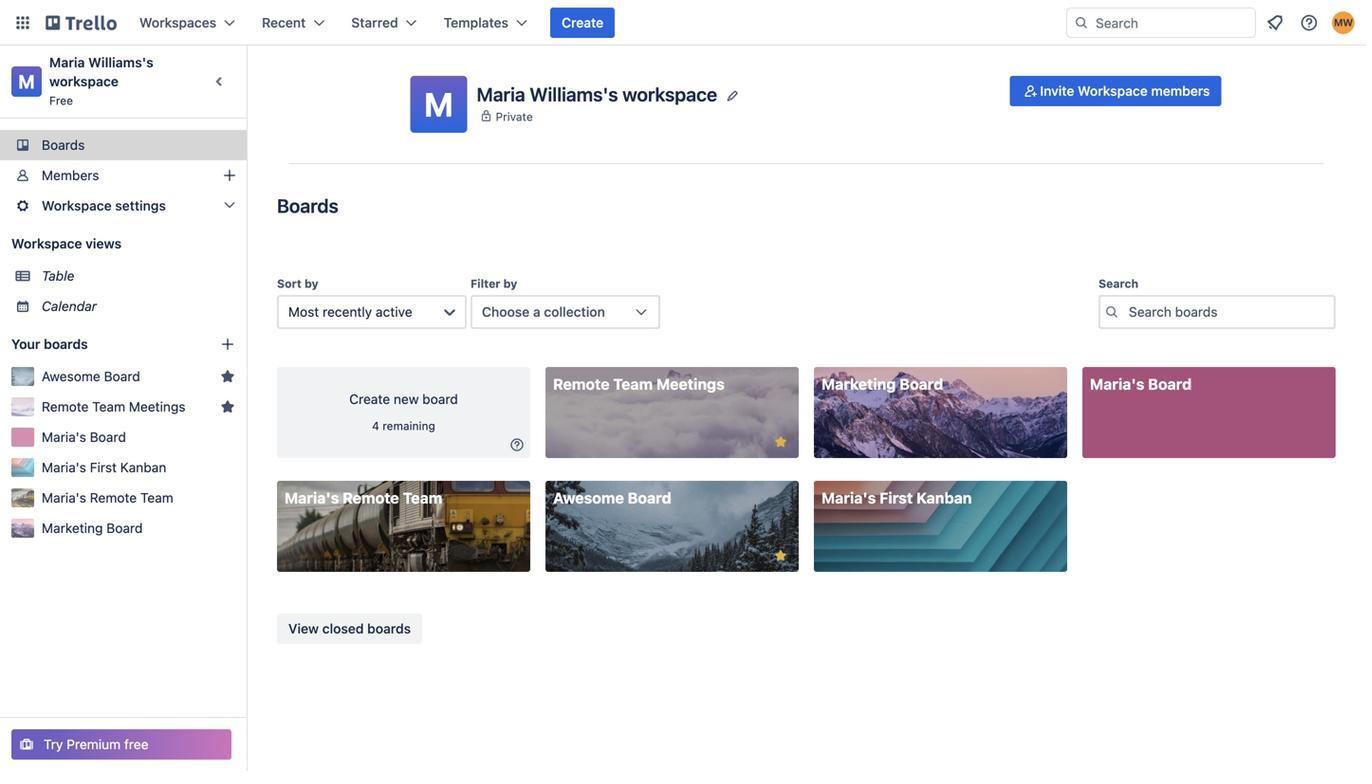 Task type: vqa. For each thing, say whether or not it's contained in the screenshot.
boards
yes



Task type: describe. For each thing, give the bounding box(es) containing it.
1 horizontal spatial marketing board link
[[814, 367, 1067, 458]]

create for create new board
[[349, 391, 390, 407]]

sm image
[[508, 435, 526, 454]]

remaining
[[383, 419, 435, 433]]

workspace for settings
[[42, 198, 112, 213]]

williams's for maria williams's workspace free
[[88, 55, 153, 70]]

0 horizontal spatial maria's board link
[[42, 428, 235, 447]]

try premium free button
[[11, 730, 231, 760]]

workspace navigation collapse icon image
[[207, 68, 233, 95]]

awesome inside button
[[42, 369, 100, 384]]

remote team meetings inside button
[[42, 399, 185, 415]]

members link
[[0, 160, 247, 191]]

awesome board link
[[545, 481, 799, 572]]

a
[[533, 304, 540, 320]]

members
[[42, 167, 99, 183]]

1 horizontal spatial maria's remote team link
[[277, 481, 530, 572]]

recent
[[262, 15, 306, 30]]

0 horizontal spatial kanban
[[120, 460, 166, 475]]

m for the m 'link'
[[18, 70, 35, 92]]

0 horizontal spatial marketing
[[42, 520, 103, 536]]

0 notifications image
[[1264, 11, 1286, 34]]

0 horizontal spatial maria's remote team
[[42, 490, 173, 506]]

invite workspace members
[[1040, 83, 1210, 99]]

1 horizontal spatial boards
[[277, 194, 338, 217]]

0 vertical spatial meetings
[[656, 375, 725, 393]]

back to home image
[[46, 8, 117, 38]]

templates button
[[432, 8, 539, 38]]

0 vertical spatial marketing board
[[822, 375, 943, 393]]

1 horizontal spatial maria's remote team
[[285, 489, 442, 507]]

1 vertical spatial maria's board
[[42, 429, 126, 445]]

calendar
[[42, 298, 97, 314]]

primary element
[[0, 0, 1366, 46]]

meetings inside button
[[129, 399, 185, 415]]

view
[[288, 621, 319, 637]]

0 horizontal spatial first
[[90, 460, 117, 475]]

1 vertical spatial first
[[880, 489, 913, 507]]

view closed boards
[[288, 621, 411, 637]]

boards inside your boards with 6 items element
[[44, 336, 88, 352]]

1 horizontal spatial remote team meetings
[[553, 375, 725, 393]]

4
[[372, 419, 379, 433]]

table
[[42, 268, 74, 284]]

choose a collection button
[[471, 295, 660, 329]]

board
[[422, 391, 458, 407]]

view closed boards button
[[277, 614, 422, 644]]

team inside button
[[92, 399, 125, 415]]

search image
[[1074, 15, 1089, 30]]

most
[[288, 304, 319, 320]]

remote down 'collection'
[[553, 375, 610, 393]]

try
[[44, 737, 63, 752]]

invite
[[1040, 83, 1074, 99]]

table link
[[42, 267, 235, 286]]

board inside button
[[104, 369, 140, 384]]

workspaces
[[139, 15, 216, 30]]

1 horizontal spatial maria's board link
[[1082, 367, 1336, 458]]

awesome inside "awesome board" link
[[553, 489, 624, 507]]

members
[[1151, 83, 1210, 99]]

new
[[394, 391, 419, 407]]

0 horizontal spatial maria's first kanban link
[[42, 458, 235, 477]]

0 horizontal spatial maria's remote team link
[[42, 489, 235, 508]]

try premium free
[[44, 737, 148, 752]]

workspace for views
[[11, 236, 82, 251]]

1 horizontal spatial kanban
[[916, 489, 972, 507]]

choose
[[482, 304, 530, 320]]

Search field
[[1089, 9, 1255, 37]]

premium
[[67, 737, 121, 752]]

create button
[[550, 8, 615, 38]]

private
[[496, 110, 533, 123]]

by for sort by
[[304, 277, 318, 290]]

1 horizontal spatial maria's board
[[1090, 375, 1192, 393]]

calendar link
[[42, 297, 235, 316]]

0 horizontal spatial boards
[[42, 137, 85, 153]]

invite workspace members button
[[1010, 76, 1221, 106]]

1 horizontal spatial maria's first kanban
[[822, 489, 972, 507]]

sort
[[277, 277, 302, 290]]



Task type: locate. For each thing, give the bounding box(es) containing it.
free
[[49, 94, 73, 107]]

m inside button
[[424, 84, 453, 124]]

workspace up table
[[11, 236, 82, 251]]

boards
[[44, 336, 88, 352], [367, 621, 411, 637]]

1 vertical spatial maria's first kanban link
[[814, 481, 1067, 572]]

m for 'm' button
[[424, 84, 453, 124]]

collection
[[544, 304, 605, 320]]

0 vertical spatial boards
[[42, 137, 85, 153]]

remote team meetings
[[553, 375, 725, 393], [42, 399, 185, 415]]

click to unstar this board. it will be removed from your starred list. image
[[772, 434, 789, 451]]

0 vertical spatial awesome
[[42, 369, 100, 384]]

marketing
[[822, 375, 896, 393], [42, 520, 103, 536]]

workspace for maria williams's workspace
[[622, 83, 717, 105]]

maria for maria williams's workspace
[[477, 83, 525, 105]]

settings
[[115, 198, 166, 213]]

1 vertical spatial boards
[[277, 194, 338, 217]]

0 horizontal spatial williams's
[[88, 55, 153, 70]]

1 horizontal spatial m
[[424, 84, 453, 124]]

filter
[[471, 277, 500, 290]]

1 vertical spatial marketing board
[[42, 520, 143, 536]]

1 horizontal spatial create
[[562, 15, 603, 30]]

boards inside view closed boards button
[[367, 621, 411, 637]]

workspace inside dropdown button
[[42, 198, 112, 213]]

starred icon image for awesome board
[[220, 369, 235, 384]]

maria's board link
[[1082, 367, 1336, 458], [42, 428, 235, 447]]

click to unstar this board. it will be removed from your starred list. image
[[772, 547, 789, 564]]

1 horizontal spatial boards
[[367, 621, 411, 637]]

1 vertical spatial awesome board
[[553, 489, 671, 507]]

1 horizontal spatial meetings
[[656, 375, 725, 393]]

0 vertical spatial starred icon image
[[220, 369, 235, 384]]

starred button
[[340, 8, 428, 38]]

workspace down primary element
[[622, 83, 717, 105]]

maria's first kanban
[[42, 460, 166, 475], [822, 489, 972, 507]]

0 vertical spatial kanban
[[120, 460, 166, 475]]

1 horizontal spatial marketing board
[[822, 375, 943, 393]]

m left maria williams's workspace free at the top
[[18, 70, 35, 92]]

0 horizontal spatial boards
[[44, 336, 88, 352]]

views
[[85, 236, 121, 251]]

awesome board inside button
[[42, 369, 140, 384]]

workspace for maria williams's workspace free
[[49, 74, 119, 89]]

0 horizontal spatial maria
[[49, 55, 85, 70]]

marketing board
[[822, 375, 943, 393], [42, 520, 143, 536]]

first
[[90, 460, 117, 475], [880, 489, 913, 507]]

0 vertical spatial maria's first kanban link
[[42, 458, 235, 477]]

1 vertical spatial marketing board link
[[42, 519, 235, 538]]

0 vertical spatial boards
[[44, 336, 88, 352]]

board
[[104, 369, 140, 384], [900, 375, 943, 393], [1148, 375, 1192, 393], [90, 429, 126, 445], [628, 489, 671, 507], [106, 520, 143, 536]]

m inside 'link'
[[18, 70, 35, 92]]

choose a collection
[[482, 304, 605, 320]]

0 vertical spatial maria
[[49, 55, 85, 70]]

marketing board link
[[814, 367, 1067, 458], [42, 519, 235, 538]]

williams's down the back to home image
[[88, 55, 153, 70]]

williams's up private
[[530, 83, 618, 105]]

most recently active
[[288, 304, 412, 320]]

by right sort
[[304, 277, 318, 290]]

create
[[562, 15, 603, 30], [349, 391, 390, 407]]

maria's remote team
[[285, 489, 442, 507], [42, 490, 173, 506]]

0 horizontal spatial create
[[349, 391, 390, 407]]

starred icon image for remote team meetings
[[220, 399, 235, 415]]

remote inside button
[[42, 399, 89, 415]]

workspace down members
[[42, 198, 112, 213]]

maria up free
[[49, 55, 85, 70]]

maria's board
[[1090, 375, 1192, 393], [42, 429, 126, 445]]

active
[[376, 304, 412, 320]]

boards down calendar
[[44, 336, 88, 352]]

add board image
[[220, 337, 235, 352]]

0 horizontal spatial maria's board
[[42, 429, 126, 445]]

0 vertical spatial first
[[90, 460, 117, 475]]

remote team meetings button
[[42, 397, 212, 416]]

1 horizontal spatial workspace
[[622, 83, 717, 105]]

workspace inside maria williams's workspace free
[[49, 74, 119, 89]]

starred
[[351, 15, 398, 30]]

maria williams's workspace link
[[49, 55, 157, 89]]

create for create
[[562, 15, 603, 30]]

1 vertical spatial create
[[349, 391, 390, 407]]

2 vertical spatial workspace
[[11, 236, 82, 251]]

0 vertical spatial williams's
[[88, 55, 153, 70]]

1 vertical spatial meetings
[[129, 399, 185, 415]]

your
[[11, 336, 40, 352]]

search
[[1099, 277, 1138, 290]]

maria williams (mariawilliams94) image
[[1332, 11, 1355, 34]]

recent button
[[250, 8, 336, 38]]

0 vertical spatial maria's first kanban
[[42, 460, 166, 475]]

1 vertical spatial remote team meetings
[[42, 399, 185, 415]]

1 vertical spatial maria
[[477, 83, 525, 105]]

recently
[[323, 304, 372, 320]]

0 vertical spatial workspace
[[1078, 83, 1148, 99]]

maria's remote team link
[[277, 481, 530, 572], [42, 489, 235, 508]]

0 horizontal spatial awesome
[[42, 369, 100, 384]]

by
[[304, 277, 318, 290], [503, 277, 517, 290]]

1 horizontal spatial awesome board
[[553, 489, 671, 507]]

awesome board button
[[42, 367, 212, 386]]

workspace inside button
[[1078, 83, 1148, 99]]

workspace settings
[[42, 198, 166, 213]]

create inside button
[[562, 15, 603, 30]]

0 vertical spatial awesome board
[[42, 369, 140, 384]]

workspace up free
[[49, 74, 119, 89]]

0 horizontal spatial maria's first kanban
[[42, 460, 166, 475]]

0 horizontal spatial remote team meetings
[[42, 399, 185, 415]]

m left private
[[424, 84, 453, 124]]

4 remaining
[[372, 419, 435, 433]]

1 vertical spatial marketing
[[42, 520, 103, 536]]

0 horizontal spatial workspace
[[49, 74, 119, 89]]

team
[[613, 375, 653, 393], [92, 399, 125, 415], [403, 489, 442, 507], [140, 490, 173, 506]]

by right filter
[[503, 277, 517, 290]]

workspace
[[49, 74, 119, 89], [622, 83, 717, 105]]

remote down remote team meetings button
[[90, 490, 137, 506]]

templates
[[444, 15, 508, 30]]

1 vertical spatial maria's first kanban
[[822, 489, 972, 507]]

0 horizontal spatial awesome board
[[42, 369, 140, 384]]

remote team meetings link
[[545, 367, 799, 458]]

create new board
[[349, 391, 458, 407]]

your boards with 6 items element
[[11, 333, 192, 356]]

sort by
[[277, 277, 318, 290]]

maria williams's workspace free
[[49, 55, 157, 107]]

maria's first kanban link
[[42, 458, 235, 477], [814, 481, 1067, 572]]

1 by from the left
[[304, 277, 318, 290]]

m button
[[410, 76, 467, 133]]

maria
[[49, 55, 85, 70], [477, 83, 525, 105]]

starred icon image
[[220, 369, 235, 384], [220, 399, 235, 415]]

0 horizontal spatial by
[[304, 277, 318, 290]]

williams's for maria williams's workspace
[[530, 83, 618, 105]]

boards link
[[0, 130, 247, 160]]

boards
[[42, 137, 85, 153], [277, 194, 338, 217]]

maria williams's workspace
[[477, 83, 717, 105]]

awesome
[[42, 369, 100, 384], [553, 489, 624, 507]]

workspace views
[[11, 236, 121, 251]]

1 vertical spatial starred icon image
[[220, 399, 235, 415]]

m
[[18, 70, 35, 92], [424, 84, 453, 124]]

0 vertical spatial maria's board
[[1090, 375, 1192, 393]]

open information menu image
[[1300, 13, 1319, 32]]

0 horizontal spatial m
[[18, 70, 35, 92]]

boards right closed
[[367, 621, 411, 637]]

by for filter by
[[503, 277, 517, 290]]

remote
[[553, 375, 610, 393], [42, 399, 89, 415], [343, 489, 399, 507], [90, 490, 137, 506]]

maria inside maria williams's workspace free
[[49, 55, 85, 70]]

remote down 4
[[343, 489, 399, 507]]

1 horizontal spatial maria's first kanban link
[[814, 481, 1067, 572]]

workspace right invite
[[1078, 83, 1148, 99]]

maria for maria williams's workspace free
[[49, 55, 85, 70]]

free
[[124, 737, 148, 752]]

1 horizontal spatial awesome
[[553, 489, 624, 507]]

0 vertical spatial remote team meetings
[[553, 375, 725, 393]]

1 starred icon image from the top
[[220, 369, 235, 384]]

meetings
[[656, 375, 725, 393], [129, 399, 185, 415]]

0 vertical spatial marketing
[[822, 375, 896, 393]]

0 horizontal spatial marketing board link
[[42, 519, 235, 538]]

2 by from the left
[[503, 277, 517, 290]]

williams's
[[88, 55, 153, 70], [530, 83, 618, 105]]

maria up private
[[477, 83, 525, 105]]

workspace settings button
[[0, 191, 247, 221]]

sm image
[[1021, 82, 1040, 101]]

0 horizontal spatial meetings
[[129, 399, 185, 415]]

workspace
[[1078, 83, 1148, 99], [42, 198, 112, 213], [11, 236, 82, 251]]

maria's remote team down 4
[[285, 489, 442, 507]]

1 vertical spatial williams's
[[530, 83, 618, 105]]

m link
[[11, 66, 42, 97]]

workspaces button
[[128, 8, 247, 38]]

1 horizontal spatial williams's
[[530, 83, 618, 105]]

remote down "your boards"
[[42, 399, 89, 415]]

maria's
[[1090, 375, 1144, 393], [42, 429, 86, 445], [42, 460, 86, 475], [285, 489, 339, 507], [822, 489, 876, 507], [42, 490, 86, 506]]

closed
[[322, 621, 364, 637]]

0 horizontal spatial marketing board
[[42, 520, 143, 536]]

williams's inside maria williams's workspace free
[[88, 55, 153, 70]]

filter by
[[471, 277, 517, 290]]

1 vertical spatial boards
[[367, 621, 411, 637]]

kanban
[[120, 460, 166, 475], [916, 489, 972, 507]]

2 starred icon image from the top
[[220, 399, 235, 415]]

create up 4
[[349, 391, 390, 407]]

1 horizontal spatial marketing
[[822, 375, 896, 393]]

your boards
[[11, 336, 88, 352]]

1 horizontal spatial by
[[503, 277, 517, 290]]

Search text field
[[1099, 295, 1336, 329]]

1 vertical spatial kanban
[[916, 489, 972, 507]]

awesome board
[[42, 369, 140, 384], [553, 489, 671, 507]]

1 vertical spatial workspace
[[42, 198, 112, 213]]

maria's remote team down remote team meetings button
[[42, 490, 173, 506]]

1 vertical spatial awesome
[[553, 489, 624, 507]]

boards up sort by
[[277, 194, 338, 217]]

create up the maria williams's workspace
[[562, 15, 603, 30]]

boards up members
[[42, 137, 85, 153]]

1 horizontal spatial maria
[[477, 83, 525, 105]]

0 vertical spatial marketing board link
[[814, 367, 1067, 458]]

1 horizontal spatial first
[[880, 489, 913, 507]]

0 vertical spatial create
[[562, 15, 603, 30]]



